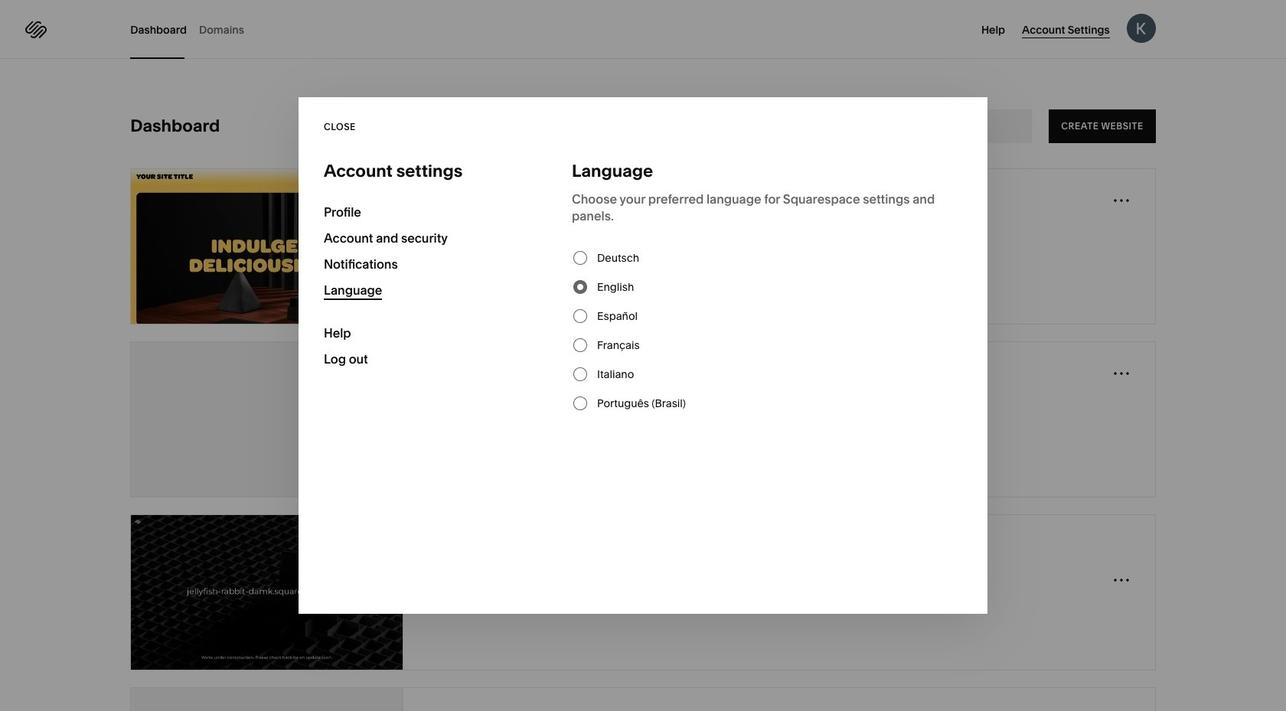 Task type: describe. For each thing, give the bounding box(es) containing it.
Search field
[[907, 118, 999, 135]]



Task type: vqa. For each thing, say whether or not it's contained in the screenshot.
top 2023
no



Task type: locate. For each thing, give the bounding box(es) containing it.
tab list
[[130, 0, 256, 59]]



